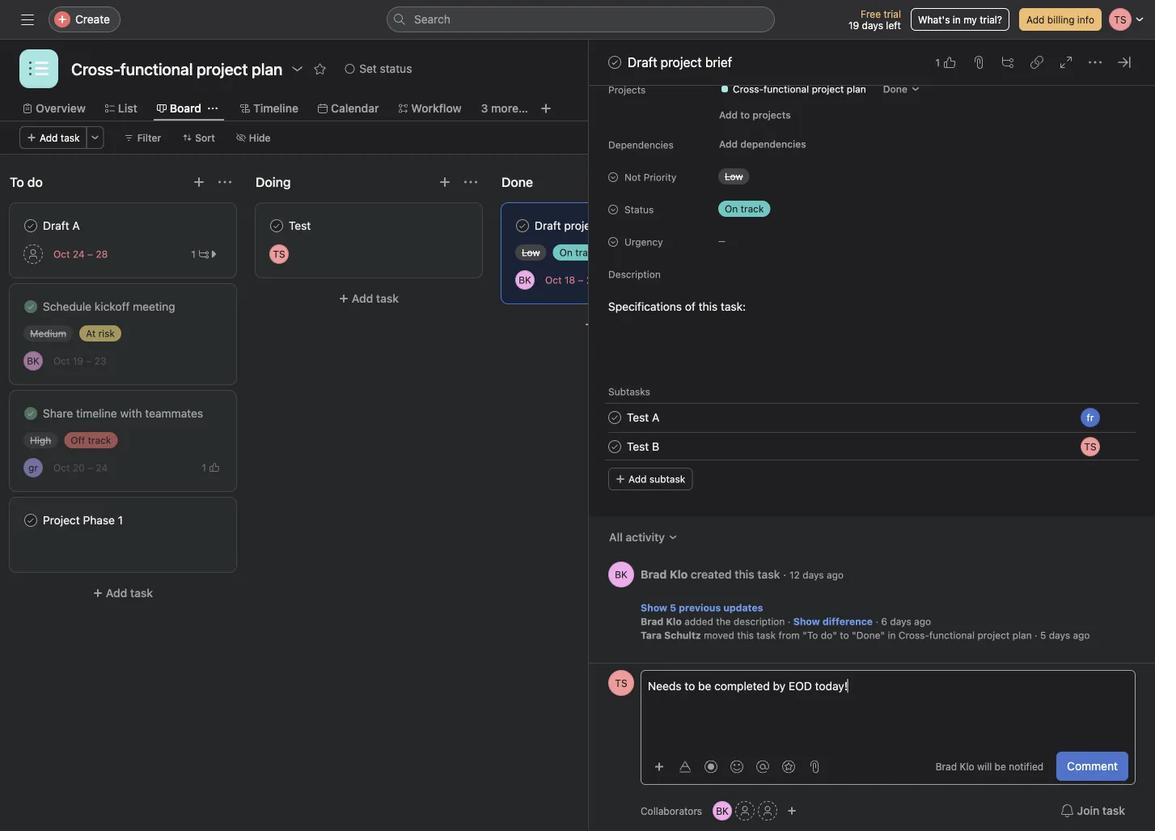 Task type: locate. For each thing, give the bounding box(es) containing it.
teammates
[[145, 407, 203, 420]]

1 vertical spatial ts
[[1085, 441, 1097, 452]]

completed image
[[605, 53, 625, 72], [21, 216, 40, 235], [267, 216, 286, 235], [513, 216, 532, 235], [605, 408, 625, 427], [605, 437, 625, 456]]

urgency
[[625, 236, 663, 248]]

1 horizontal spatial be
[[995, 761, 1006, 772]]

task:
[[721, 300, 746, 313]]

full screen image
[[1060, 56, 1073, 69]]

0 vertical spatial functional
[[120, 59, 193, 78]]

draft up oct 18 – 20
[[535, 219, 561, 232]]

add dependencies
[[719, 138, 806, 150]]

3 " from the left
[[852, 630, 857, 641]]

copy task link image
[[1031, 56, 1044, 69]]

dependencies
[[609, 139, 674, 151]]

timeline link
[[240, 100, 299, 117]]

days
[[862, 19, 884, 31], [803, 569, 824, 580], [890, 616, 912, 627], [1049, 630, 1071, 641]]

1 horizontal spatial cross-
[[733, 83, 764, 95]]

completed image left project
[[21, 511, 40, 530]]

attach a file or paste an image image
[[808, 760, 821, 773]]

19 left free
[[849, 19, 860, 31]]

completed image for project phase 1
[[21, 511, 40, 530]]

2 vertical spatial functional
[[930, 630, 975, 641]]

2 vertical spatial add task
[[106, 586, 153, 600]]

1 button down more section actions image
[[187, 246, 223, 262]]

from
[[779, 630, 800, 641]]

completed checkbox left project
[[21, 511, 40, 530]]

1 horizontal spatial add task image
[[439, 176, 452, 189]]

bk down the all
[[615, 569, 628, 580]]

1 horizontal spatial 5
[[1041, 630, 1047, 641]]

draft project brief up projects
[[628, 55, 732, 70]]

add to projects
[[719, 109, 791, 121]]

draft project brief inside draft project brief dialog
[[628, 55, 732, 70]]

on track up oct 18 – 20
[[560, 247, 599, 258]]

1 horizontal spatial draft
[[535, 219, 561, 232]]

23
[[95, 355, 106, 367]]

2 vertical spatial ago
[[1073, 630, 1090, 641]]

1 horizontal spatial low
[[725, 171, 743, 182]]

1 completed image from the top
[[21, 297, 40, 316]]

on up 18
[[560, 247, 573, 258]]

more actions image
[[90, 133, 100, 142]]

1 horizontal spatial 19
[[849, 19, 860, 31]]

20 right 18
[[587, 274, 598, 286]]

medium
[[30, 328, 66, 339]]

oct left 18
[[545, 274, 562, 286]]

Completed checkbox
[[267, 216, 286, 235], [21, 297, 40, 316], [605, 408, 625, 427], [21, 511, 40, 530]]

Completed checkbox
[[605, 53, 625, 72], [21, 216, 40, 235], [513, 216, 532, 235], [21, 404, 40, 423], [605, 437, 625, 456]]

1 add task image from the left
[[193, 176, 206, 189]]

add task image
[[193, 176, 206, 189], [439, 176, 452, 189]]

1 button up remove task from cross-functional project plan element at the right top of the page
[[931, 51, 961, 74]]

show difference button
[[794, 616, 873, 627]]

completed image up medium
[[21, 297, 40, 316]]

in left my
[[953, 14, 961, 25]]

list
[[118, 102, 137, 115]]

completed checkbox for share timeline with teammates
[[21, 404, 40, 423]]

add subtask image
[[1002, 56, 1015, 69]]

1 horizontal spatial ts
[[615, 677, 628, 689]]

cross-functional project plan link
[[714, 81, 873, 97]]

more section actions image
[[464, 176, 477, 189]]

billing
[[1048, 14, 1075, 25]]

0 horizontal spatial ts
[[273, 248, 285, 260]]

toolbar
[[648, 755, 826, 778]]

ts left needs
[[615, 677, 628, 689]]

0 vertical spatial done
[[883, 83, 908, 95]]

brad for created
[[641, 567, 667, 581]]

0 vertical spatial completed image
[[21, 297, 40, 316]]

0 horizontal spatial draft
[[43, 219, 69, 232]]

done right more section actions icon
[[502, 174, 533, 190]]

0 vertical spatial 24
[[73, 248, 85, 260]]

draft up projects
[[628, 55, 658, 70]]

0 horizontal spatial to
[[685, 679, 695, 693]]

brief up add to projects
[[705, 55, 732, 70]]

bk left 18
[[519, 274, 532, 286]]

2 horizontal spatial done
[[883, 83, 908, 95]]

1 horizontal spatial functional
[[764, 83, 809, 95]]

to inside button
[[741, 109, 750, 121]]

1 vertical spatial brad
[[641, 616, 664, 627]]

– right 18
[[578, 274, 584, 286]]

add task image for to do
[[193, 176, 206, 189]]

functional for project
[[764, 83, 809, 95]]

be right will
[[995, 761, 1006, 772]]

share
[[43, 407, 73, 420]]

0 vertical spatial 19
[[849, 19, 860, 31]]

– for draft project brief
[[578, 274, 584, 286]]

add dependencies button
[[712, 133, 814, 155]]

moved
[[704, 630, 735, 641]]

" down the show difference button
[[833, 630, 837, 641]]

bk
[[519, 274, 532, 286], [27, 355, 40, 367], [615, 569, 628, 580], [716, 805, 729, 816]]

bk for the bk button under the record a video icon
[[716, 805, 729, 816]]

0 horizontal spatial cross-
[[71, 59, 120, 78]]

0 horizontal spatial on track
[[560, 247, 599, 258]]

0 horizontal spatial 5
[[670, 602, 677, 613]]

completed image
[[21, 297, 40, 316], [21, 404, 40, 423], [21, 511, 40, 530]]

ts
[[273, 248, 285, 260], [1085, 441, 1097, 452], [615, 677, 628, 689]]

klo left will
[[960, 761, 975, 772]]

bk down medium
[[27, 355, 40, 367]]

track down low popup button
[[741, 203, 764, 214]]

1 vertical spatial brad klo link
[[641, 615, 682, 628]]

cross- up the list link
[[71, 59, 120, 78]]

1 vertical spatial klo
[[666, 616, 682, 627]]

0 vertical spatial brief
[[705, 55, 732, 70]]

specifications of this task:
[[609, 300, 746, 313]]

track for draft project brief
[[576, 247, 599, 258]]

set status button
[[338, 57, 419, 80]]

left
[[886, 19, 901, 31]]

close details image
[[1118, 56, 1131, 69]]

1 horizontal spatial show
[[794, 616, 820, 627]]

show options image
[[291, 62, 304, 75]]

project inside show 5 previous updates brad klo added the description · show difference · 6 days ago tara schultz moved this task from " to do " to " done " in cross-functional project plan · 5 days ago
[[978, 630, 1010, 641]]

— button
[[712, 230, 809, 252]]

on track button
[[712, 197, 809, 220]]

cross- for cross-functional project plan
[[733, 83, 764, 95]]

toolbar inside draft project brief dialog
[[648, 755, 826, 778]]

24 down off track
[[96, 462, 108, 473]]

add
[[1027, 14, 1045, 25], [719, 109, 738, 121], [40, 132, 58, 143], [719, 138, 738, 150], [352, 292, 373, 305], [629, 473, 647, 485], [106, 586, 127, 600]]

this right created
[[735, 567, 755, 581]]

1 brad klo link from the top
[[641, 567, 688, 581]]

on track down low popup button
[[725, 203, 764, 214]]

0 vertical spatial low
[[725, 171, 743, 182]]

gr
[[28, 462, 38, 473]]

comment button
[[1057, 752, 1129, 781]]

" down difference
[[852, 630, 857, 641]]

gr button
[[23, 458, 43, 477]]

bk down the record a video icon
[[716, 805, 729, 816]]

0 horizontal spatial on
[[560, 247, 573, 258]]

show up "to"
[[794, 616, 820, 627]]

2 completed image from the top
[[21, 404, 40, 423]]

cross- up add to projects button
[[733, 83, 764, 95]]

brad inside show 5 previous updates brad klo added the description · show difference · 6 days ago tara schultz moved this task from " to do " to " done " in cross-functional project plan · 5 days ago
[[641, 616, 664, 627]]

add task
[[40, 132, 80, 143], [352, 292, 399, 305], [106, 586, 153, 600]]

0 vertical spatial add task button
[[19, 126, 87, 149]]

1 horizontal spatial in
[[953, 14, 961, 25]]

schedule kickoff meeting
[[43, 300, 175, 313]]

1 vertical spatial low
[[522, 247, 540, 258]]

0 vertical spatial plan
[[847, 83, 866, 95]]

add task button
[[19, 126, 87, 149], [256, 284, 482, 313], [10, 579, 236, 608]]

list image
[[29, 59, 49, 78]]

be left completed
[[698, 679, 712, 693]]

1 inside draft project brief dialog
[[936, 57, 940, 68]]

2 " from the left
[[833, 630, 837, 641]]

ts button left needs
[[609, 670, 634, 696]]

2 horizontal spatial functional
[[930, 630, 975, 641]]

oct right gr button
[[53, 462, 70, 473]]

status
[[625, 204, 654, 215]]

brad klo link down activity
[[641, 567, 688, 581]]

1 vertical spatial brief
[[604, 219, 628, 232]]

completed checkbox for project phase 1
[[21, 511, 40, 530]]

join task
[[1077, 804, 1126, 817]]

completed image left share
[[21, 404, 40, 423]]

to down difference
[[840, 630, 849, 641]]

2 horizontal spatial ts button
[[1081, 437, 1100, 456]]

0 horizontal spatial done
[[502, 174, 533, 190]]

ts down the fr
[[1085, 441, 1097, 452]]

– left 23 on the top of page
[[86, 355, 92, 367]]

" down 6
[[881, 630, 885, 641]]

bk inside main content
[[615, 569, 628, 580]]

fr button
[[1081, 408, 1100, 427]]

2 add task image from the left
[[439, 176, 452, 189]]

cross-functional project plan
[[71, 59, 283, 78]]

2 vertical spatial done
[[857, 630, 881, 641]]

on inside popup button
[[725, 203, 738, 214]]

add task image left more section actions image
[[193, 176, 206, 189]]

brad klo link
[[641, 567, 688, 581], [641, 615, 682, 628]]

1 horizontal spatial ago
[[914, 616, 931, 627]]

done left remove task from cross-functional project plan element at the right top of the page
[[883, 83, 908, 95]]

added
[[685, 616, 714, 627]]

0 vertical spatial this
[[699, 300, 718, 313]]

0 vertical spatial cross-
[[71, 59, 120, 78]]

track inside popup button
[[741, 203, 764, 214]]

1 button for 24
[[199, 460, 223, 476]]

2 vertical spatial cross-
[[899, 630, 930, 641]]

Task Name text field
[[627, 409, 660, 426]]

2 vertical spatial add task button
[[10, 579, 236, 608]]

create button
[[49, 6, 121, 32]]

3 completed image from the top
[[21, 511, 40, 530]]

oct down draft a
[[53, 248, 70, 260]]

0 horizontal spatial in
[[888, 630, 896, 641]]

2 vertical spatial completed image
[[21, 511, 40, 530]]

activity
[[626, 530, 665, 544]]

1 button down teammates
[[199, 460, 223, 476]]

cross- down show 5 previous updates button in the bottom of the page
[[899, 630, 930, 641]]

at mention image
[[757, 760, 770, 773]]

plan inside show 5 previous updates brad klo added the description · show difference · 6 days ago tara schultz moved this task from " to do " to " done " in cross-functional project plan · 5 days ago
[[1013, 630, 1032, 641]]

2 horizontal spatial ts
[[1085, 441, 1097, 452]]

" right from
[[803, 630, 807, 641]]

1 horizontal spatial track
[[576, 247, 599, 258]]

on up "—"
[[725, 203, 738, 214]]

today!
[[815, 679, 848, 693]]

2 horizontal spatial ago
[[1073, 630, 1090, 641]]

2 vertical spatial ts button
[[609, 670, 634, 696]]

show 5 previous updates button
[[589, 594, 1156, 615]]

description
[[609, 269, 661, 280]]

0 vertical spatial be
[[698, 679, 712, 693]]

1 vertical spatial ts button
[[1081, 437, 1100, 456]]

track up oct 18 – 20
[[576, 247, 599, 258]]

2 vertical spatial this
[[737, 630, 754, 641]]

this down description in the bottom of the page
[[737, 630, 754, 641]]

add inside 'button'
[[629, 473, 647, 485]]

board link
[[157, 100, 201, 117]]

1 vertical spatial 24
[[96, 462, 108, 473]]

0 vertical spatial brad klo link
[[641, 567, 688, 581]]

0 vertical spatial draft project brief
[[628, 55, 732, 70]]

hide button
[[229, 126, 278, 149]]

a
[[72, 219, 80, 232]]

draft left the a
[[43, 219, 69, 232]]

2 horizontal spatial track
[[741, 203, 764, 214]]

brief down status
[[604, 219, 628, 232]]

low button
[[712, 165, 809, 188]]

workflow
[[411, 102, 462, 115]]

bk button
[[515, 270, 535, 290], [23, 351, 43, 371], [609, 562, 634, 587], [713, 801, 732, 821]]

0 horizontal spatial track
[[88, 435, 111, 446]]

0 horizontal spatial show
[[641, 602, 668, 613]]

1 vertical spatial completed image
[[21, 404, 40, 423]]

1 vertical spatial add task
[[352, 292, 399, 305]]

task inside button
[[1103, 804, 1126, 817]]

track right off
[[88, 435, 111, 446]]

brad up tara
[[641, 616, 664, 627]]

2 vertical spatial klo
[[960, 761, 975, 772]]

6
[[881, 616, 888, 627]]

oct 18 – 20
[[545, 274, 598, 286]]

done inside show 5 previous updates brad klo added the description · show difference · 6 days ago tara schultz moved this task from " to do " to " done " in cross-functional project plan · 5 days ago
[[857, 630, 881, 641]]

0 horizontal spatial ts button
[[269, 244, 289, 264]]

0 horizontal spatial be
[[698, 679, 712, 693]]

this inside show 5 previous updates brad klo added the description · show difference · 6 days ago tara schultz moved this task from " to do " to " done " in cross-functional project plan · 5 days ago
[[737, 630, 754, 641]]

bk for the bk button below the all
[[615, 569, 628, 580]]

ts button down test at the left of the page
[[269, 244, 289, 264]]

·
[[783, 567, 787, 581], [788, 616, 791, 627], [876, 616, 879, 627], [1035, 630, 1038, 641]]

20 down off
[[73, 462, 85, 473]]

brad klo link up tara schultz link
[[641, 615, 682, 628]]

to left projects
[[741, 109, 750, 121]]

0 vertical spatial on
[[725, 203, 738, 214]]

all activity
[[609, 530, 665, 544]]

0 horizontal spatial ago
[[827, 569, 844, 580]]

on track
[[725, 203, 764, 214], [560, 247, 599, 258]]

oct down medium
[[53, 355, 70, 367]]

oct 20 – 24
[[53, 462, 108, 473]]

join task button
[[1051, 796, 1136, 825]]

klo left created
[[670, 567, 688, 581]]

board
[[170, 102, 201, 115]]

add task image left more section actions icon
[[439, 176, 452, 189]]

bk button down medium
[[23, 351, 43, 371]]

0 vertical spatial ago
[[827, 569, 844, 580]]

completed checkbox inside main content
[[605, 408, 625, 427]]

draft project brief up oct 18 – 20
[[535, 219, 628, 232]]

completed checkbox left test at the left of the page
[[267, 216, 286, 235]]

1 vertical spatial be
[[995, 761, 1006, 772]]

completed checkbox for test
[[267, 216, 286, 235]]

1 vertical spatial on
[[560, 247, 573, 258]]

18
[[565, 274, 575, 286]]

19 inside free trial 19 days left
[[849, 19, 860, 31]]

in down show 5 previous updates button in the bottom of the page
[[888, 630, 896, 641]]

draft a
[[43, 219, 80, 232]]

brad left will
[[936, 761, 957, 772]]

19 left 23 on the top of page
[[73, 355, 83, 367]]

0 vertical spatial to
[[741, 109, 750, 121]]

not
[[625, 172, 641, 183]]

done down difference
[[857, 630, 881, 641]]

1 vertical spatial track
[[576, 247, 599, 258]]

completed checkbox left task name text field on the right of the page
[[605, 408, 625, 427]]

brief inside dialog
[[705, 55, 732, 70]]

1 horizontal spatial done
[[857, 630, 881, 641]]

2 horizontal spatial cross-
[[899, 630, 930, 641]]

24 left 28 at the left top of page
[[73, 248, 85, 260]]

previous
[[679, 602, 721, 613]]

specifications
[[609, 300, 682, 313]]

brad down activity
[[641, 567, 667, 581]]

0 horizontal spatial add task
[[40, 132, 80, 143]]

2 vertical spatial brad
[[936, 761, 957, 772]]

1 horizontal spatial 20
[[587, 274, 598, 286]]

ts button
[[269, 244, 289, 264], [1081, 437, 1100, 456], [609, 670, 634, 696]]

1 vertical spatial this
[[735, 567, 755, 581]]

2 horizontal spatial add task
[[352, 292, 399, 305]]

draft project brief
[[628, 55, 732, 70], [535, 219, 628, 232]]

at
[[86, 328, 96, 339]]

on track inside popup button
[[725, 203, 764, 214]]

remove task from cross-functional project plan image
[[938, 84, 948, 94]]

0 vertical spatial 1 button
[[931, 51, 961, 74]]

0 horizontal spatial functional
[[120, 59, 193, 78]]

emoji image
[[731, 760, 744, 773]]

add inside button
[[719, 109, 738, 121]]

to right needs
[[685, 679, 695, 693]]

functional
[[120, 59, 193, 78], [764, 83, 809, 95], [930, 630, 975, 641]]

klo up tara schultz link
[[666, 616, 682, 627]]

2 vertical spatial to
[[685, 679, 695, 693]]

kickoff
[[95, 300, 130, 313]]

3 more… button
[[481, 100, 528, 117]]

2 horizontal spatial draft
[[628, 55, 658, 70]]

show up tara
[[641, 602, 668, 613]]

28
[[96, 248, 108, 260]]

oct
[[53, 248, 70, 260], [545, 274, 562, 286], [53, 355, 70, 367], [53, 462, 70, 473]]

klo
[[670, 567, 688, 581], [666, 616, 682, 627], [960, 761, 975, 772]]

ts down doing
[[273, 248, 285, 260]]

main content
[[589, 0, 1156, 663]]

– down off track
[[87, 462, 93, 473]]

what's
[[918, 14, 950, 25]]

0 vertical spatial 20
[[587, 274, 598, 286]]

this right of
[[699, 300, 718, 313]]

tara
[[641, 630, 662, 641]]

0 vertical spatial ts button
[[269, 244, 289, 264]]

1 horizontal spatial to
[[741, 109, 750, 121]]

0 vertical spatial on track
[[725, 203, 764, 214]]

1 vertical spatial 1 button
[[187, 246, 223, 262]]

oct 19 – 23
[[53, 355, 106, 367]]

on
[[725, 203, 738, 214], [560, 247, 573, 258]]

completed checkbox up medium
[[21, 297, 40, 316]]

ts button down the fr button
[[1081, 437, 1100, 456]]

2 vertical spatial 1 button
[[199, 460, 223, 476]]

ts for the bottom ts "button"
[[615, 677, 628, 689]]

remove task from cross-functional project plan element
[[931, 78, 954, 100]]

1 vertical spatial functional
[[764, 83, 809, 95]]



Task type: vqa. For each thing, say whether or not it's contained in the screenshot.
'Plan' to the right
yes



Task type: describe. For each thing, give the bounding box(es) containing it.
3
[[481, 102, 488, 115]]

tab actions image
[[208, 104, 218, 113]]

add task image for doing
[[439, 176, 452, 189]]

1 vertical spatial done
[[502, 174, 533, 190]]

with
[[120, 407, 142, 420]]

bk for the bk button left of 18
[[519, 274, 532, 286]]

completed checkbox for draft project brief
[[513, 216, 532, 235]]

project plan
[[197, 59, 283, 78]]

cross-functional project plan
[[733, 83, 866, 95]]

difference
[[823, 616, 873, 627]]

risk
[[98, 328, 115, 339]]

task inside show 5 previous updates brad klo added the description · show difference · 6 days ago tara schultz moved this task from " to do " to " done " in cross-functional project plan · 5 days ago
[[757, 630, 776, 641]]

cross- inside show 5 previous updates brad klo added the description · show difference · 6 days ago tara schultz moved this task from " to do " to " done " in cross-functional project plan · 5 days ago
[[899, 630, 930, 641]]

1 horizontal spatial add task
[[106, 586, 153, 600]]

main content containing specifications of this task:
[[589, 0, 1156, 663]]

search list box
[[387, 6, 775, 32]]

0 horizontal spatial 20
[[73, 462, 85, 473]]

1 vertical spatial on track
[[560, 247, 599, 258]]

– for schedule kickoff meeting
[[86, 355, 92, 367]]

ago inside 'brad klo created this task · 12 days ago'
[[827, 569, 844, 580]]

1 button for 28
[[187, 246, 223, 262]]

tara schultz link
[[641, 630, 701, 641]]

overview link
[[23, 100, 86, 117]]

done button
[[876, 78, 928, 100]]

1 vertical spatial draft project brief
[[535, 219, 628, 232]]

bk button left 18
[[515, 270, 535, 290]]

oct for share timeline with teammates
[[53, 462, 70, 473]]

calendar
[[331, 102, 379, 115]]

more actions for this task image
[[1089, 56, 1102, 69]]

fr
[[1087, 412, 1094, 423]]

search
[[414, 13, 451, 26]]

the
[[716, 616, 731, 627]]

doing
[[256, 174, 291, 190]]

1 vertical spatial ago
[[914, 616, 931, 627]]

add subtask
[[629, 473, 686, 485]]

by
[[773, 679, 786, 693]]

add billing info
[[1027, 14, 1095, 25]]

klo for created
[[670, 567, 688, 581]]

– left 28 at the left top of page
[[87, 248, 93, 260]]

in inside show 5 previous updates brad klo added the description · show difference · 6 days ago tara schultz moved this task from " to do " to " done " in cross-functional project plan · 5 days ago
[[888, 630, 896, 641]]

appreciations image
[[782, 760, 795, 773]]

brad klo created this task · 12 days ago
[[641, 567, 844, 581]]

0 vertical spatial 5
[[670, 602, 677, 613]]

completed checkbox for schedule kickoff meeting
[[21, 297, 40, 316]]

timeline
[[76, 407, 117, 420]]

klo for will
[[960, 761, 975, 772]]

all activity button
[[599, 523, 689, 552]]

all
[[609, 530, 623, 544]]

more…
[[491, 102, 528, 115]]

schedule
[[43, 300, 92, 313]]

high
[[30, 435, 51, 446]]

0 vertical spatial add task
[[40, 132, 80, 143]]

info
[[1078, 14, 1095, 25]]

functional for project plan
[[120, 59, 193, 78]]

track for share timeline with teammates
[[88, 435, 111, 446]]

draft for completed option associated with draft project brief
[[535, 219, 561, 232]]

what's in my trial? button
[[911, 8, 1010, 31]]

show 5 previous updates brad klo added the description · show difference · 6 days ago tara schultz moved this task from " to do " to " done " in cross-functional project plan · 5 days ago
[[641, 602, 1090, 641]]

oct for schedule kickoff meeting
[[53, 355, 70, 367]]

bk button down the all
[[609, 562, 634, 587]]

1 horizontal spatial 24
[[96, 462, 108, 473]]

2 brad klo link from the top
[[641, 615, 682, 628]]

notified
[[1009, 761, 1044, 772]]

updates
[[724, 602, 763, 613]]

bk button down the record a video icon
[[713, 801, 732, 821]]

– for share timeline with teammates
[[87, 462, 93, 473]]

priority
[[644, 172, 677, 183]]

sort button
[[175, 126, 222, 149]]

done inside 'popup button'
[[883, 83, 908, 95]]

days inside free trial 19 days left
[[862, 19, 884, 31]]

workflow link
[[398, 100, 462, 117]]

add tab image
[[540, 102, 553, 115]]

1 vertical spatial add task button
[[256, 284, 482, 313]]

to inside show 5 previous updates brad klo added the description · show difference · 6 days ago tara schultz moved this task from " to do " to " done " in cross-functional project plan · 5 days ago
[[840, 630, 849, 641]]

0 horizontal spatial low
[[522, 247, 540, 258]]

description
[[734, 616, 785, 627]]

status
[[380, 62, 412, 75]]

will
[[977, 761, 992, 772]]

schultz
[[664, 630, 701, 641]]

off track
[[71, 435, 111, 446]]

share timeline with teammates
[[43, 407, 203, 420]]

to for add to projects
[[741, 109, 750, 121]]

1 vertical spatial 5
[[1041, 630, 1047, 641]]

draft inside dialog
[[628, 55, 658, 70]]

formatting image
[[679, 760, 692, 773]]

expand sidebar image
[[21, 13, 34, 26]]

4 " from the left
[[881, 630, 885, 641]]

at risk
[[86, 328, 115, 339]]

attachments: add a file to this task, draft project brief image
[[973, 56, 986, 69]]

12
[[790, 569, 800, 580]]

bk for the bk button below medium
[[27, 355, 40, 367]]

1 " from the left
[[803, 630, 807, 641]]

oct for draft project brief
[[545, 274, 562, 286]]

add or remove collaborators image
[[787, 806, 797, 816]]

to
[[807, 630, 818, 641]]

completed checkbox for draft a
[[21, 216, 40, 235]]

trial
[[884, 8, 901, 19]]

brad klo will be notified
[[936, 761, 1044, 772]]

draft project brief dialog
[[589, 0, 1156, 831]]

insert an object image
[[655, 762, 664, 772]]

of
[[685, 300, 696, 313]]

cross- for cross-functional project plan
[[71, 59, 120, 78]]

draft for completed option associated with draft a
[[43, 219, 69, 232]]

completed image for share timeline with teammates
[[21, 404, 40, 423]]

projects
[[753, 109, 791, 121]]

overview
[[36, 102, 86, 115]]

add subtask button
[[609, 468, 693, 490]]

low inside popup button
[[725, 171, 743, 182]]

0 horizontal spatial 19
[[73, 355, 83, 367]]

needs
[[648, 679, 682, 693]]

in inside button
[[953, 14, 961, 25]]

create
[[75, 13, 110, 26]]

0 horizontal spatial 24
[[73, 248, 85, 260]]

set status
[[360, 62, 412, 75]]

project phase 1
[[43, 513, 123, 527]]

3 more…
[[481, 102, 528, 115]]

list link
[[105, 100, 137, 117]]

free trial 19 days left
[[849, 8, 901, 31]]

dependencies
[[741, 138, 806, 150]]

record a video image
[[705, 760, 718, 773]]

oct 24 – 28
[[53, 248, 108, 260]]

ts for right ts "button"
[[1085, 441, 1097, 452]]

klo inside show 5 previous updates brad klo added the description · show difference · 6 days ago tara schultz moved this task from " to do " to " done " in cross-functional project plan · 5 days ago
[[666, 616, 682, 627]]

calendar link
[[318, 100, 379, 117]]

completed image for schedule kickoff meeting
[[21, 297, 40, 316]]

join
[[1077, 804, 1100, 817]]

to for needs to be completed by eod today!
[[685, 679, 695, 693]]

phase
[[83, 513, 115, 527]]

days inside 'brad klo created this task · 12 days ago'
[[803, 569, 824, 580]]

needs to be completed by eod today!
[[648, 679, 848, 693]]

off
[[71, 435, 85, 446]]

completed
[[715, 679, 770, 693]]

functional inside show 5 previous updates brad klo added the description · show difference · 6 days ago tara schultz moved this task from " to do " to " done " in cross-functional project plan · 5 days ago
[[930, 630, 975, 641]]

sort
[[195, 132, 215, 143]]

collaborators
[[641, 805, 702, 816]]

Task Name text field
[[627, 438, 660, 456]]

brad for will
[[936, 761, 957, 772]]

more section actions image
[[218, 176, 231, 189]]

add to starred image
[[313, 62, 326, 75]]

filter button
[[117, 126, 169, 149]]

ts for the left ts "button"
[[273, 248, 285, 260]]

free
[[861, 8, 881, 19]]

eod
[[789, 679, 812, 693]]

timeline
[[253, 102, 299, 115]]

not priority
[[625, 172, 677, 183]]



